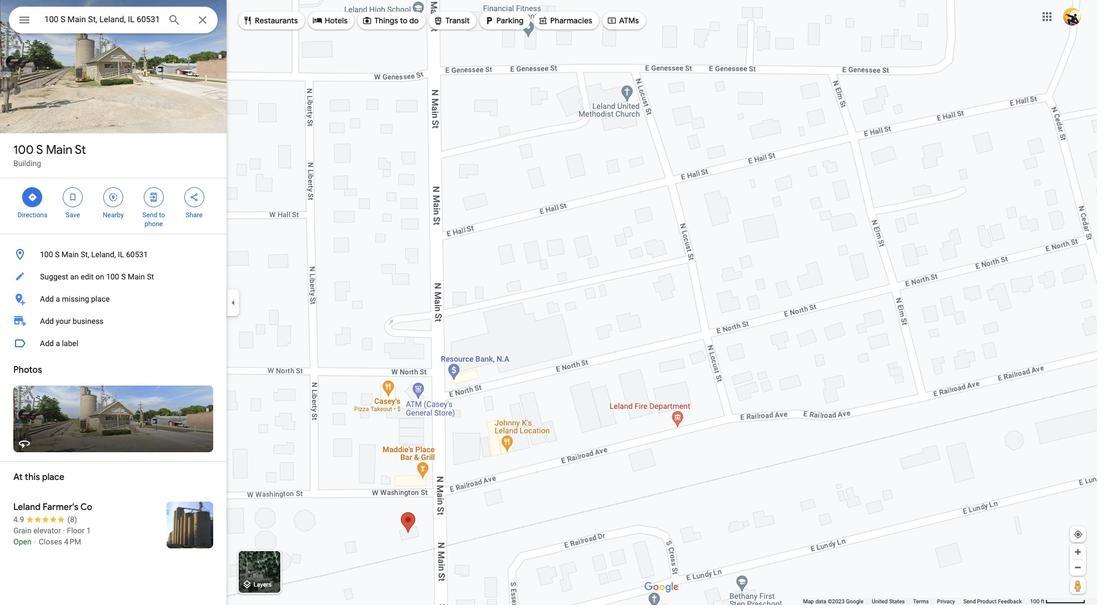 Task type: describe. For each thing, give the bounding box(es) containing it.
st inside 100 s main st building
[[75, 142, 86, 158]]

100 for 100 ft
[[1031, 598, 1040, 605]]

on
[[96, 272, 104, 281]]

collapse side panel image
[[227, 296, 239, 309]]

google maps element
[[0, 0, 1098, 605]]

edit
[[81, 272, 94, 281]]

100 ft
[[1031, 598, 1045, 605]]

suggest an edit on 100 s main st button
[[0, 266, 227, 288]]

google account: ben nelson  
(ben.nelson1980@gmail.com) image
[[1064, 8, 1082, 25]]

 parking
[[485, 14, 524, 27]]

100 for 100 s main st building
[[13, 142, 34, 158]]


[[149, 191, 159, 203]]

restaurants
[[255, 16, 298, 26]]

your
[[56, 317, 71, 326]]

phone
[[145, 220, 163, 228]]

actions for 100 s main st region
[[0, 178, 227, 234]]

feedback
[[999, 598, 1023, 605]]


[[362, 14, 372, 27]]

add for add a label
[[40, 339, 54, 348]]

an
[[70, 272, 79, 281]]

 button
[[9, 7, 40, 36]]


[[18, 12, 31, 28]]

(8)
[[67, 515, 77, 524]]

map data ©2023 google
[[804, 598, 864, 605]]

add your business link
[[0, 310, 227, 332]]

add for add your business
[[40, 317, 54, 326]]

a for label
[[56, 339, 60, 348]]

·
[[63, 526, 65, 535]]

 pharmacies
[[538, 14, 593, 27]]

leland farmer's co
[[13, 502, 92, 513]]

missing
[[62, 294, 89, 303]]

zoom in image
[[1075, 548, 1083, 556]]

main for st
[[46, 142, 72, 158]]


[[485, 14, 495, 27]]

privacy button
[[938, 598, 956, 605]]

ft
[[1042, 598, 1045, 605]]

show your location image
[[1074, 529, 1084, 539]]

at this place
[[13, 472, 64, 483]]

label
[[62, 339, 78, 348]]

leland
[[13, 502, 41, 513]]

business
[[73, 317, 104, 326]]

100 s main st, leland, il 60531 button
[[0, 243, 227, 266]]

send product feedback button
[[964, 598, 1023, 605]]

grain elevator · floor 1 open ⋅ closes 4 pm
[[13, 526, 91, 546]]

st,
[[81, 250, 89, 259]]

states
[[890, 598, 906, 605]]

send to phone
[[143, 211, 165, 228]]

add a label
[[40, 339, 78, 348]]

pharmacies
[[551, 16, 593, 26]]


[[434, 14, 444, 27]]

things
[[375, 16, 398, 26]]


[[189, 191, 199, 203]]

send product feedback
[[964, 598, 1023, 605]]

united states button
[[872, 598, 906, 605]]

atms
[[619, 16, 639, 26]]

nearby
[[103, 211, 124, 219]]


[[27, 191, 37, 203]]

main for st,
[[62, 250, 79, 259]]

this
[[25, 472, 40, 483]]

product
[[978, 598, 997, 605]]

to inside the send to phone
[[159, 211, 165, 219]]

100 S Main St, Leland, IL 60531 field
[[9, 7, 218, 33]]

4 pm
[[64, 537, 81, 546]]

elevator
[[33, 526, 61, 535]]


[[313, 14, 323, 27]]

united
[[872, 598, 888, 605]]

hotels
[[325, 16, 348, 26]]

co
[[80, 502, 92, 513]]

photos
[[13, 364, 42, 376]]

s for st
[[36, 142, 43, 158]]

at
[[13, 472, 23, 483]]

100 s main st building
[[13, 142, 86, 168]]

1 vertical spatial place
[[42, 472, 64, 483]]

suggest an edit on 100 s main st
[[40, 272, 154, 281]]

100 s main st, leland, il 60531
[[40, 250, 148, 259]]



Task type: vqa. For each thing, say whether or not it's contained in the screenshot.


Task type: locate. For each thing, give the bounding box(es) containing it.
1 vertical spatial send
[[964, 598, 977, 605]]

closes
[[39, 537, 62, 546]]

place right this
[[42, 472, 64, 483]]

4.9 stars 8 reviews image
[[13, 514, 77, 525]]

100
[[13, 142, 34, 158], [40, 250, 53, 259], [106, 272, 119, 281], [1031, 598, 1040, 605]]

100 left ft
[[1031, 598, 1040, 605]]

⋅
[[33, 537, 37, 546]]

a inside add a label button
[[56, 339, 60, 348]]

transit
[[446, 16, 470, 26]]

directions
[[17, 211, 47, 219]]

send for send product feedback
[[964, 598, 977, 605]]

2 vertical spatial main
[[128, 272, 145, 281]]

main down 60531
[[128, 272, 145, 281]]

a
[[56, 294, 60, 303], [56, 339, 60, 348]]

a left label
[[56, 339, 60, 348]]

 atms
[[607, 14, 639, 27]]

main inside 100 s main st building
[[46, 142, 72, 158]]

add your business
[[40, 317, 104, 326]]

1 horizontal spatial st
[[147, 272, 154, 281]]

s up building
[[36, 142, 43, 158]]

1 horizontal spatial send
[[964, 598, 977, 605]]

0 horizontal spatial place
[[42, 472, 64, 483]]

s up 'suggest'
[[55, 250, 60, 259]]

layers
[[254, 581, 272, 589]]

open
[[13, 537, 31, 546]]

show street view coverage image
[[1071, 577, 1087, 594]]

add a missing place
[[40, 294, 110, 303]]

main up 
[[46, 142, 72, 158]]

privacy
[[938, 598, 956, 605]]

None field
[[44, 13, 159, 26]]

building
[[13, 159, 41, 168]]

to inside  things to do
[[400, 16, 408, 26]]

0 horizontal spatial send
[[143, 211, 157, 219]]

zoom out image
[[1075, 563, 1083, 572]]

0 vertical spatial s
[[36, 142, 43, 158]]

place inside 'add a missing place' button
[[91, 294, 110, 303]]

send inside the send to phone
[[143, 211, 157, 219]]

0 vertical spatial main
[[46, 142, 72, 158]]

save
[[66, 211, 80, 219]]


[[68, 191, 78, 203]]

s inside 100 s main st building
[[36, 142, 43, 158]]

main inside button
[[62, 250, 79, 259]]

send up phone
[[143, 211, 157, 219]]

share
[[186, 211, 203, 219]]

100 up 'suggest'
[[40, 250, 53, 259]]

farmer's
[[43, 502, 79, 513]]

add a label button
[[0, 332, 227, 354]]

none field inside 100 s main st, leland, il 60531 field
[[44, 13, 159, 26]]

google
[[847, 598, 864, 605]]

to left do
[[400, 16, 408, 26]]


[[243, 14, 253, 27]]

st up 
[[75, 142, 86, 158]]

a for missing
[[56, 294, 60, 303]]

leland,
[[91, 250, 116, 259]]

©2023
[[828, 598, 845, 605]]

100 inside button
[[40, 250, 53, 259]]


[[108, 191, 118, 203]]


[[538, 14, 548, 27]]

a inside 'add a missing place' button
[[56, 294, 60, 303]]

1 vertical spatial add
[[40, 317, 54, 326]]

st
[[75, 142, 86, 158], [147, 272, 154, 281]]

100 s main st main content
[[0, 0, 227, 605]]

60531
[[126, 250, 148, 259]]

data
[[816, 598, 827, 605]]

s inside button
[[121, 272, 126, 281]]

 hotels
[[313, 14, 348, 27]]

100 for 100 s main st, leland, il 60531
[[40, 250, 53, 259]]

map
[[804, 598, 815, 605]]

1 vertical spatial s
[[55, 250, 60, 259]]

4.9
[[13, 515, 24, 524]]

0 horizontal spatial to
[[159, 211, 165, 219]]

send inside button
[[964, 598, 977, 605]]

1 horizontal spatial to
[[400, 16, 408, 26]]


[[607, 14, 617, 27]]

 transit
[[434, 14, 470, 27]]

add for add a missing place
[[40, 294, 54, 303]]

1 vertical spatial main
[[62, 250, 79, 259]]

2 vertical spatial s
[[121, 272, 126, 281]]

add down 'suggest'
[[40, 294, 54, 303]]

send left product
[[964, 598, 977, 605]]

place
[[91, 294, 110, 303], [42, 472, 64, 483]]

send
[[143, 211, 157, 219], [964, 598, 977, 605]]

s down "il"
[[121, 272, 126, 281]]

1
[[87, 526, 91, 535]]

2 horizontal spatial s
[[121, 272, 126, 281]]

footer containing map data ©2023 google
[[804, 598, 1031, 605]]

100 inside button
[[106, 272, 119, 281]]

100 right 'on' on the top
[[106, 272, 119, 281]]

a left missing
[[56, 294, 60, 303]]

2 add from the top
[[40, 317, 54, 326]]

main inside button
[[128, 272, 145, 281]]

add left your
[[40, 317, 54, 326]]

s inside button
[[55, 250, 60, 259]]

0 vertical spatial send
[[143, 211, 157, 219]]

suggest
[[40, 272, 68, 281]]

 restaurants
[[243, 14, 298, 27]]

footer
[[804, 598, 1031, 605]]

0 vertical spatial add
[[40, 294, 54, 303]]

add a missing place button
[[0, 288, 227, 310]]

1 a from the top
[[56, 294, 60, 303]]

st inside button
[[147, 272, 154, 281]]

s for st,
[[55, 250, 60, 259]]

1 add from the top
[[40, 294, 54, 303]]

 search field
[[9, 7, 218, 36]]

1 vertical spatial to
[[159, 211, 165, 219]]

100 inside 100 s main st building
[[13, 142, 34, 158]]

100 up building
[[13, 142, 34, 158]]

0 horizontal spatial s
[[36, 142, 43, 158]]

0 vertical spatial to
[[400, 16, 408, 26]]

il
[[118, 250, 124, 259]]

place down 'on' on the top
[[91, 294, 110, 303]]

main left st,
[[62, 250, 79, 259]]

0 vertical spatial place
[[91, 294, 110, 303]]

1 vertical spatial a
[[56, 339, 60, 348]]

floor
[[67, 526, 85, 535]]

grain
[[13, 526, 32, 535]]

add left label
[[40, 339, 54, 348]]

parking
[[497, 16, 524, 26]]

1 horizontal spatial place
[[91, 294, 110, 303]]

2 a from the top
[[56, 339, 60, 348]]

1 vertical spatial st
[[147, 272, 154, 281]]

send for send to phone
[[143, 211, 157, 219]]

0 vertical spatial st
[[75, 142, 86, 158]]

do
[[410, 16, 419, 26]]

terms button
[[914, 598, 929, 605]]

1 horizontal spatial s
[[55, 250, 60, 259]]

terms
[[914, 598, 929, 605]]

3 add from the top
[[40, 339, 54, 348]]

s
[[36, 142, 43, 158], [55, 250, 60, 259], [121, 272, 126, 281]]

100 ft button
[[1031, 598, 1086, 605]]

to up phone
[[159, 211, 165, 219]]

to
[[400, 16, 408, 26], [159, 211, 165, 219]]

0 horizontal spatial st
[[75, 142, 86, 158]]

united states
[[872, 598, 906, 605]]

 things to do
[[362, 14, 419, 27]]

2 vertical spatial add
[[40, 339, 54, 348]]

footer inside the google maps element
[[804, 598, 1031, 605]]

0 vertical spatial a
[[56, 294, 60, 303]]

st down 60531
[[147, 272, 154, 281]]



